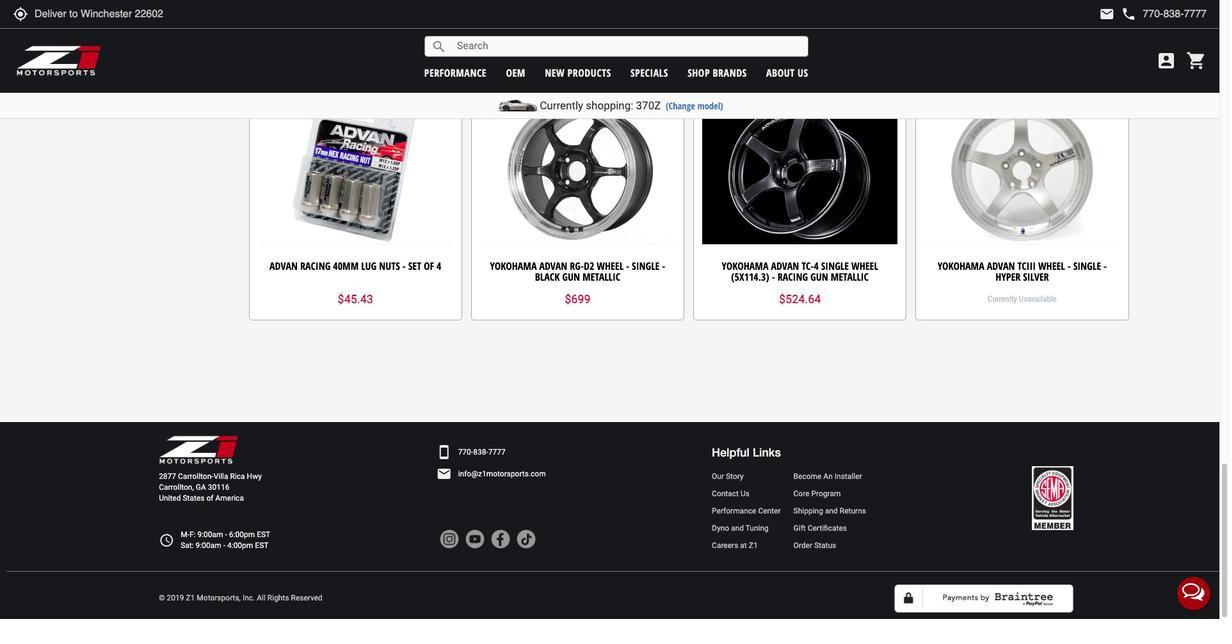 Task type: locate. For each thing, give the bounding box(es) containing it.
1 horizontal spatial black
[[535, 270, 560, 285]]

1 horizontal spatial z1
[[749, 542, 758, 551]]

© 2019 z1 motorsports, inc. all rights reserved
[[159, 594, 323, 603]]

advan for yokohama advan rg-d2 wheel - single - black gun metallic
[[539, 259, 568, 273]]

rs- inside yokohama advan rs-df pro wheel - single - hyper black
[[1006, 18, 1019, 32]]

tiktok link image
[[517, 530, 536, 549]]

rs-
[[784, 18, 797, 32], [1006, 18, 1019, 32]]

2 4 from the left
[[814, 259, 819, 273]]

z1 right 2019
[[186, 594, 195, 603]]

us for about us
[[798, 66, 809, 80]]

us inside contact us link
[[741, 490, 750, 499]]

est
[[257, 531, 270, 540], [255, 542, 269, 551]]

of inside 2877 carrollton-villa rica hwy carrollton, ga 30116 united states of america
[[206, 494, 214, 503]]

1 vertical spatial and
[[731, 525, 744, 534]]

metal
[[424, 18, 450, 32]]

unavailable
[[1019, 295, 1057, 304]]

reserved
[[291, 594, 323, 603]]

racing up search search field at the top of the page
[[644, 18, 675, 32]]

1 gun from the left
[[562, 270, 580, 285]]

1 horizontal spatial df
[[1019, 18, 1029, 32]]

metallic
[[583, 270, 621, 285], [831, 270, 869, 285]]

2877 carrollton-villa rica hwy carrollton, ga 30116 united states of america
[[159, 472, 262, 503]]

1 horizontal spatial racing
[[644, 18, 675, 32]]

gift certificates link
[[794, 524, 866, 535]]

careers at z1
[[712, 542, 758, 551]]

1 horizontal spatial pro
[[1031, 18, 1048, 32]]

contact us
[[712, 490, 750, 499]]

single inside yokohama advan rs-df pro wheel - single - hyper black
[[1085, 18, 1113, 32]]

dyno
[[712, 525, 729, 534]]

shipping and returns link
[[794, 507, 866, 518]]

1 gt from the left
[[341, 18, 351, 32]]

pro inside yokohama advan rs-df pro wheel - single - hyper black
[[1031, 18, 1048, 32]]

yokohama for yokohama advan rg-d2 wheel - single - black gun metallic
[[490, 259, 537, 273]]

hwy
[[247, 472, 262, 481]]

program
[[812, 490, 841, 499]]

racing up $524.64
[[778, 270, 808, 285]]

est right 4:00pm
[[255, 542, 269, 551]]

all
[[257, 594, 266, 603]]

0 horizontal spatial of
[[206, 494, 214, 503]]

df for black
[[1019, 18, 1029, 32]]

gun inside yokohama advan tc-4 single wheel (5x114.3) - racing gun metallic
[[811, 270, 828, 285]]

hyper inside yokohama advan rs-df pro wheel - single - hyper black
[[996, 29, 1021, 44]]

metallic inside yokohama advan tc-4 single wheel (5x114.3) - racing gun metallic
[[831, 270, 869, 285]]

wheel inside yokohama advan rs-df pro wheel - single - hyper black
[[1050, 18, 1077, 32]]

0 horizontal spatial rs-
[[784, 18, 797, 32]]

9:00am right the sat: at the left bottom of page
[[196, 542, 221, 551]]

0 horizontal spatial black
[[343, 29, 368, 44]]

gun up $524.64
[[811, 270, 828, 285]]

gt inside yokohama advan gt wheel - single - metal black
[[341, 18, 351, 32]]

advan inside yokohama advan rs-df pro wheel - single - dark bronze
[[753, 18, 782, 32]]

advan inside yokohama advan rg-d2 wheel - single - black gun metallic
[[539, 259, 568, 273]]

df inside yokohama advan rs-df pro wheel - single - hyper black
[[1019, 18, 1029, 32]]

yokohama inside yokohama advan rs-df pro wheel - single - dark bronze
[[704, 18, 751, 32]]

9:00am right f:
[[198, 531, 223, 540]]

an
[[824, 472, 833, 481]]

6:00pm
[[229, 531, 255, 540]]

core
[[794, 490, 810, 499]]

1 vertical spatial us
[[741, 490, 750, 499]]

yokohama advan rs-df pro wheel - single - hyper black
[[927, 18, 1119, 44]]

instagram link image
[[440, 530, 459, 549]]

0 horizontal spatial gun
[[562, 270, 580, 285]]

1 horizontal spatial metallic
[[831, 270, 869, 285]]

black
[[343, 29, 368, 44], [1024, 29, 1049, 44], [535, 270, 560, 285]]

wheel inside yokohama advan rs-df pro wheel - single - dark bronze
[[828, 18, 854, 32]]

9:00am
[[198, 531, 223, 540], [196, 542, 221, 551]]

1 vertical spatial 9:00am
[[196, 542, 221, 551]]

yokohama advan tc-4 single wheel (5x114.3) - racing gun metallic
[[722, 259, 878, 285]]

become an installer link
[[794, 472, 866, 483]]

$524.64
[[779, 293, 821, 306]]

-
[[382, 18, 386, 32], [419, 18, 422, 32], [603, 18, 606, 32], [639, 18, 642, 32], [857, 18, 860, 32], [893, 18, 896, 32], [1079, 18, 1083, 32], [1115, 18, 1119, 32], [403, 259, 406, 273], [626, 259, 630, 273], [662, 259, 666, 273], [1068, 259, 1071, 273], [1104, 259, 1107, 273], [772, 270, 775, 285], [225, 531, 227, 540], [223, 542, 225, 551]]

rights
[[268, 594, 289, 603]]

yokohama inside yokohama advan rs-df pro wheel - single - hyper black
[[927, 18, 973, 32]]

1 rs- from the left
[[784, 18, 797, 32]]

racing
[[644, 18, 675, 32], [300, 259, 331, 273], [778, 270, 808, 285]]

single inside yokohama advan rs-df pro wheel - single - dark bronze
[[863, 18, 891, 32]]

carrollton,
[[159, 483, 194, 492]]

rs- inside yokohama advan rs-df pro wheel - single - dark bronze
[[784, 18, 797, 32]]

account_box
[[1156, 51, 1177, 71]]

©
[[159, 594, 165, 603]]

email
[[436, 467, 452, 482]]

inc.
[[243, 594, 255, 603]]

(5x114.3)
[[732, 270, 770, 285]]

pro for black
[[1031, 18, 1048, 32]]

helpful
[[712, 446, 750, 460]]

0 vertical spatial currently
[[540, 99, 583, 112]]

0 horizontal spatial df
[[797, 18, 807, 32]]

1 horizontal spatial rs-
[[1006, 18, 1019, 32]]

z1 for 2019
[[186, 594, 195, 603]]

racing inside yokohama advan tc-4 single wheel (5x114.3) - racing gun metallic
[[778, 270, 808, 285]]

1 metallic from the left
[[583, 270, 621, 285]]

metallic up '$699'
[[583, 270, 621, 285]]

set
[[408, 259, 421, 273]]

oem link
[[506, 66, 526, 80]]

metallic inside yokohama advan rg-d2 wheel - single - black gun metallic
[[583, 270, 621, 285]]

installer
[[835, 472, 862, 481]]

2877
[[159, 472, 176, 481]]

tc-
[[802, 259, 814, 273]]

dark
[[772, 29, 794, 44]]

advan inside yokohama advan tc-4 single wheel (5x114.3) - racing gun metallic
[[771, 259, 799, 273]]

1 pro from the left
[[809, 18, 825, 32]]

order
[[794, 542, 813, 551]]

2 gt from the left
[[561, 18, 571, 32]]

currently down yokohama advan tciii wheel - single - hyper silver at top right
[[988, 295, 1017, 304]]

lug
[[361, 259, 377, 273]]

advan for yokohama advan rs-df pro wheel - single - hyper black
[[976, 18, 1004, 32]]

currently
[[540, 99, 583, 112], [988, 295, 1017, 304]]

yokohama
[[261, 18, 307, 32], [481, 18, 528, 32], [704, 18, 751, 32], [927, 18, 973, 32], [490, 259, 537, 273], [722, 259, 769, 273], [938, 259, 985, 273]]

info@z1motorsports.com
[[458, 470, 546, 479]]

yokohama inside yokohama advan gt wheel - single - metal black
[[261, 18, 307, 32]]

2 metallic from the left
[[831, 270, 869, 285]]

2 horizontal spatial racing
[[778, 270, 808, 285]]

0 horizontal spatial us
[[741, 490, 750, 499]]

us
[[798, 66, 809, 80], [741, 490, 750, 499]]

0 vertical spatial of
[[424, 259, 434, 273]]

gt inside yokohama advan gt wheel - single - racing white
[[561, 18, 571, 32]]

performance center link
[[712, 507, 781, 518]]

7777
[[488, 448, 506, 457]]

carrollton-
[[178, 472, 214, 481]]

and for tuning
[[731, 525, 744, 534]]

yokohama for yokohama advan gt wheel - single - racing white
[[481, 18, 528, 32]]

yokohama for yokohama advan tc-4 single wheel (5x114.3) - racing gun metallic
[[722, 259, 769, 273]]

advan for yokohama advan tc-4 single wheel (5x114.3) - racing gun metallic
[[771, 259, 799, 273]]

0 horizontal spatial 4
[[437, 259, 441, 273]]

currently down new
[[540, 99, 583, 112]]

1 vertical spatial hyper
[[996, 270, 1021, 285]]

1 horizontal spatial 4
[[814, 259, 819, 273]]

gun for tc-
[[811, 270, 828, 285]]

new products link
[[545, 66, 611, 80]]

4
[[437, 259, 441, 273], [814, 259, 819, 273]]

yokohama inside yokohama advan gt wheel - single - racing white
[[481, 18, 528, 32]]

df
[[797, 18, 807, 32], [1019, 18, 1029, 32]]

4 up $524.64
[[814, 259, 819, 273]]

est right 6:00pm at the left bottom of the page
[[257, 531, 270, 540]]

wheel
[[353, 18, 380, 32], [573, 18, 600, 32], [828, 18, 854, 32], [1050, 18, 1077, 32], [597, 259, 624, 273], [852, 259, 878, 273], [1039, 259, 1065, 273]]

0 horizontal spatial metallic
[[583, 270, 621, 285]]

2 rs- from the left
[[1006, 18, 1019, 32]]

of
[[424, 259, 434, 273], [206, 494, 214, 503]]

dyno and tuning link
[[712, 524, 781, 535]]

yokohama inside yokohama advan rg-d2 wheel - single - black gun metallic
[[490, 259, 537, 273]]

our story link
[[712, 472, 781, 483]]

yokohama inside yokohama advan tc-4 single wheel (5x114.3) - racing gun metallic
[[722, 259, 769, 273]]

wheel inside yokohama advan rg-d2 wheel - single - black gun metallic
[[597, 259, 624, 273]]

1 df from the left
[[797, 18, 807, 32]]

0 vertical spatial and
[[825, 507, 838, 516]]

black inside yokohama advan gt wheel - single - metal black
[[343, 29, 368, 44]]

mail phone
[[1100, 6, 1137, 22]]

370z
[[636, 99, 661, 112]]

access_time
[[159, 534, 174, 549]]

advan for yokohama advan gt wheel - single - metal black
[[310, 18, 338, 32]]

0 horizontal spatial currently
[[540, 99, 583, 112]]

smartphone
[[436, 445, 452, 461]]

advan inside yokohama advan gt wheel - single - racing white
[[530, 18, 558, 32]]

40mm
[[333, 259, 359, 273]]

tciii
[[1018, 259, 1036, 273]]

2 gun from the left
[[811, 270, 828, 285]]

shopping:
[[586, 99, 634, 112]]

single inside yokohama advan tciii wheel - single - hyper silver
[[1074, 259, 1101, 273]]

oem
[[506, 66, 526, 80]]

1 horizontal spatial gun
[[811, 270, 828, 285]]

- inside yokohama advan tc-4 single wheel (5x114.3) - racing gun metallic
[[772, 270, 775, 285]]

ga
[[196, 483, 206, 492]]

4 right set
[[437, 259, 441, 273]]

0 vertical spatial hyper
[[996, 29, 1021, 44]]

0 vertical spatial z1
[[749, 542, 758, 551]]

us down $842.50
[[798, 66, 809, 80]]

black inside yokohama advan rg-d2 wheel - single - black gun metallic
[[535, 270, 560, 285]]

order status link
[[794, 541, 866, 552]]

wheel inside yokohama advan gt wheel - single - racing white
[[573, 18, 600, 32]]

center
[[758, 507, 781, 516]]

1 horizontal spatial us
[[798, 66, 809, 80]]

838-
[[473, 448, 488, 457]]

df inside yokohama advan rs-df pro wheel - single - dark bronze
[[797, 18, 807, 32]]

single inside yokohama advan tc-4 single wheel (5x114.3) - racing gun metallic
[[821, 259, 849, 273]]

and down core program link
[[825, 507, 838, 516]]

advan inside yokohama advan tciii wheel - single - hyper silver
[[987, 259, 1015, 273]]

single inside yokohama advan gt wheel - single - racing white
[[608, 18, 636, 32]]

us down our story 'link'
[[741, 490, 750, 499]]

of down 30116
[[206, 494, 214, 503]]

1 horizontal spatial currently
[[988, 295, 1017, 304]]

1 horizontal spatial of
[[424, 259, 434, 273]]

yokohama inside yokohama advan tciii wheel - single - hyper silver
[[938, 259, 985, 273]]

and
[[825, 507, 838, 516], [731, 525, 744, 534]]

Search search field
[[447, 37, 808, 56]]

2 df from the left
[[1019, 18, 1029, 32]]

1 vertical spatial currently
[[988, 295, 1017, 304]]

links
[[753, 446, 781, 460]]

0 horizontal spatial gt
[[341, 18, 351, 32]]

tuning
[[746, 525, 769, 534]]

0 vertical spatial us
[[798, 66, 809, 80]]

gun inside yokohama advan rg-d2 wheel - single - black gun metallic
[[562, 270, 580, 285]]

black for -
[[535, 270, 560, 285]]

metallic right tc-
[[831, 270, 869, 285]]

shopping_cart
[[1187, 51, 1207, 71]]

2 pro from the left
[[1031, 18, 1048, 32]]

$45.43
[[338, 293, 373, 306]]

gun left d2
[[562, 270, 580, 285]]

gt
[[341, 18, 351, 32], [561, 18, 571, 32]]

order status
[[794, 542, 836, 551]]

pro
[[809, 18, 825, 32], [1031, 18, 1048, 32]]

racing left 40mm
[[300, 259, 331, 273]]

currently unavailable
[[988, 295, 1057, 304]]

of right set
[[424, 259, 434, 273]]

and right the dyno
[[731, 525, 744, 534]]

pro inside yokohama advan rs-df pro wheel - single - dark bronze
[[809, 18, 825, 32]]

brands
[[713, 66, 747, 80]]

advan for yokohama advan gt wheel - single - racing white
[[530, 18, 558, 32]]

gt for white
[[561, 18, 571, 32]]

1 horizontal spatial gt
[[561, 18, 571, 32]]

z1 right at
[[749, 542, 758, 551]]

2 horizontal spatial black
[[1024, 29, 1049, 44]]

1 vertical spatial z1
[[186, 594, 195, 603]]

0 horizontal spatial pro
[[809, 18, 825, 32]]

us for contact us
[[741, 490, 750, 499]]

0 horizontal spatial z1
[[186, 594, 195, 603]]

pro for bronze
[[809, 18, 825, 32]]

advan inside yokohama advan gt wheel - single - metal black
[[310, 18, 338, 32]]

1 vertical spatial of
[[206, 494, 214, 503]]

bronze
[[796, 29, 828, 44]]

advan inside yokohama advan rs-df pro wheel - single - hyper black
[[976, 18, 1004, 32]]

0 horizontal spatial and
[[731, 525, 744, 534]]

1 horizontal spatial and
[[825, 507, 838, 516]]

mail
[[1100, 6, 1115, 22]]



Task type: vqa. For each thing, say whether or not it's contained in the screenshot.
silver
yes



Task type: describe. For each thing, give the bounding box(es) containing it.
df for bronze
[[797, 18, 807, 32]]

0 horizontal spatial racing
[[300, 259, 331, 273]]

nuts
[[379, 259, 400, 273]]

single inside yokohama advan rg-d2 wheel - single - black gun metallic
[[632, 259, 660, 273]]

core program
[[794, 490, 841, 499]]

metallic for wheel
[[583, 270, 621, 285]]

metallic for single
[[831, 270, 869, 285]]

770-
[[458, 448, 473, 457]]

states
[[183, 494, 205, 503]]

currently for shopping:
[[540, 99, 583, 112]]

currently shopping: 370z (change model)
[[540, 99, 723, 112]]

smartphone 770-838-7777
[[436, 445, 506, 461]]

specials
[[631, 66, 668, 80]]

sema member logo image
[[1032, 467, 1074, 531]]

villa
[[214, 472, 228, 481]]

$842.50
[[779, 52, 821, 65]]

become
[[794, 472, 822, 481]]

wheel inside yokohama advan tciii wheel - single - hyper silver
[[1039, 259, 1065, 273]]

america
[[215, 494, 244, 503]]

shipping
[[794, 507, 823, 516]]

4 inside yokohama advan tc-4 single wheel (5x114.3) - racing gun metallic
[[814, 259, 819, 273]]

black inside yokohama advan rs-df pro wheel - single - hyper black
[[1024, 29, 1049, 44]]

$829
[[565, 52, 591, 65]]

email info@z1motorsports.com
[[436, 467, 546, 482]]

black for metal
[[343, 29, 368, 44]]

f:
[[189, 531, 196, 540]]

wheel inside yokohama advan tc-4 single wheel (5x114.3) - racing gun metallic
[[852, 259, 878, 273]]

gift
[[794, 525, 806, 534]]

wheel inside yokohama advan gt wheel - single - metal black
[[353, 18, 380, 32]]

certificates
[[808, 525, 847, 534]]

contact
[[712, 490, 739, 499]]

advan for yokohama advan rs-df pro wheel - single - dark bronze
[[753, 18, 782, 32]]

gt for black
[[341, 18, 351, 32]]

our story
[[712, 472, 744, 481]]

my_location
[[13, 6, 28, 22]]

currently for unavailable
[[988, 295, 1017, 304]]

z1 company logo image
[[159, 436, 239, 465]]

story
[[726, 472, 744, 481]]

shipping and returns
[[794, 507, 866, 516]]

facebook link image
[[491, 530, 510, 549]]

yokohama advan tciii wheel - single - hyper silver
[[938, 259, 1107, 285]]

products
[[568, 66, 611, 80]]

yokohama for yokohama advan rs-df pro wheel - single - dark bronze
[[704, 18, 751, 32]]

and for returns
[[825, 507, 838, 516]]

advan racing 40mm lug nuts - set of 4
[[270, 259, 441, 273]]

yokohama advan gt wheel - single - metal black
[[261, 18, 450, 44]]

core program link
[[794, 489, 866, 500]]

m-
[[181, 531, 189, 540]]

advan for yokohama advan tciii wheel - single - hyper silver
[[987, 259, 1015, 273]]

shopping_cart link
[[1183, 51, 1207, 71]]

1 vertical spatial est
[[255, 542, 269, 551]]

silver
[[1023, 270, 1049, 285]]

about us link
[[767, 66, 809, 80]]

1 4 from the left
[[437, 259, 441, 273]]

phone
[[1122, 6, 1137, 22]]

united
[[159, 494, 181, 503]]

phone link
[[1122, 6, 1207, 22]]

at
[[740, 542, 747, 551]]

0 vertical spatial 9:00am
[[198, 531, 223, 540]]

mail link
[[1100, 6, 1115, 22]]

shop brands link
[[688, 66, 747, 80]]

info@z1motorsports.com link
[[458, 469, 546, 480]]

careers
[[712, 542, 739, 551]]

account_box link
[[1153, 51, 1180, 71]]

contact us link
[[712, 489, 781, 500]]

youtube link image
[[465, 530, 485, 549]]

yokohama for yokohama advan rs-df pro wheel - single - hyper black
[[927, 18, 973, 32]]

model)
[[698, 100, 723, 112]]

2019
[[167, 594, 184, 603]]

yokohama advan gt wheel - single - racing white
[[481, 18, 675, 44]]

$699
[[565, 293, 591, 306]]

our
[[712, 472, 724, 481]]

dyno and tuning
[[712, 525, 769, 534]]

770-838-7777 link
[[458, 447, 506, 458]]

4:00pm
[[227, 542, 253, 551]]

performance link
[[424, 66, 487, 80]]

sat:
[[181, 542, 194, 551]]

performance
[[712, 507, 757, 516]]

specials link
[[631, 66, 668, 80]]

gun for rg-
[[562, 270, 580, 285]]

rs- for hyper
[[1006, 18, 1019, 32]]

rica
[[230, 472, 245, 481]]

0 vertical spatial est
[[257, 531, 270, 540]]

rs- for dark
[[784, 18, 797, 32]]

z1 motorsports logo image
[[16, 45, 102, 77]]

yokohama for yokohama advan tciii wheel - single - hyper silver
[[938, 259, 985, 273]]

yokohama for yokohama advan gt wheel - single - metal black
[[261, 18, 307, 32]]

new products
[[545, 66, 611, 80]]

returns
[[840, 507, 866, 516]]

gift certificates
[[794, 525, 847, 534]]

30116
[[208, 483, 230, 492]]

status
[[814, 542, 836, 551]]

performance
[[424, 66, 487, 80]]

d2
[[584, 259, 594, 273]]

single inside yokohama advan gt wheel - single - metal black
[[388, 18, 416, 32]]

hyper inside yokohama advan tciii wheel - single - hyper silver
[[996, 270, 1021, 285]]

racing inside yokohama advan gt wheel - single - racing white
[[644, 18, 675, 32]]

z1 for at
[[749, 542, 758, 551]]



